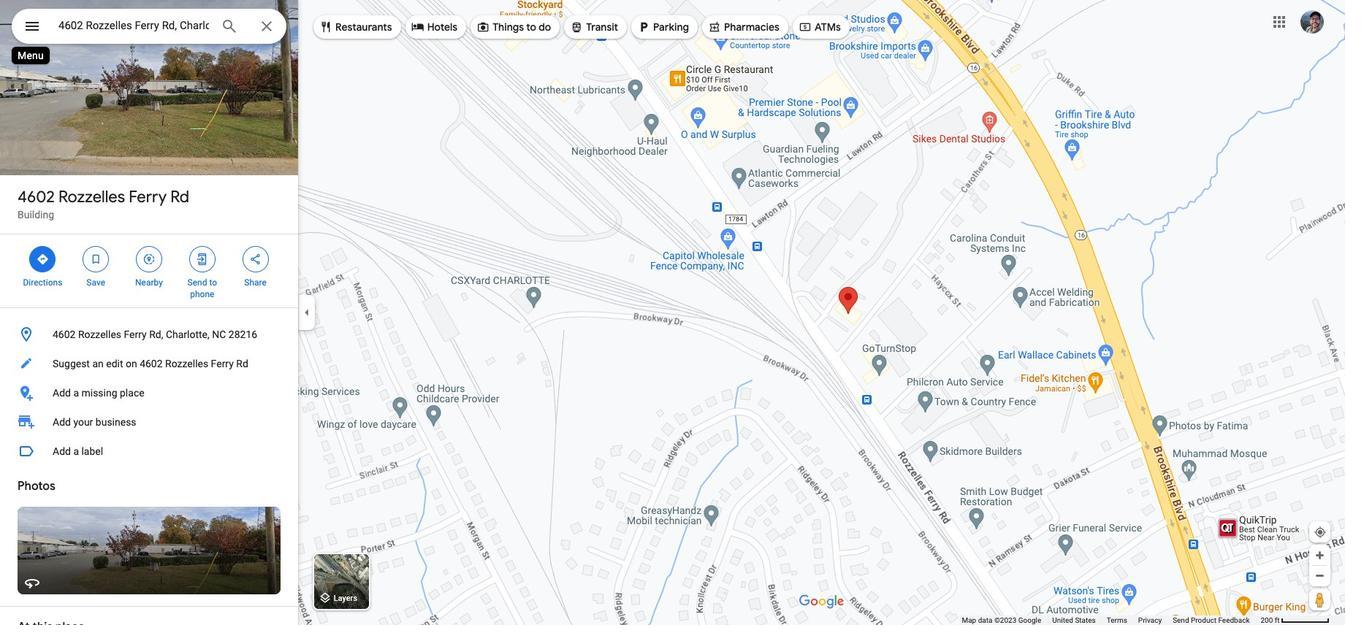 Task type: vqa. For each thing, say whether or not it's contained in the screenshot.


Task type: locate. For each thing, give the bounding box(es) containing it.
add inside button
[[53, 446, 71, 458]]

share
[[244, 278, 267, 288]]


[[708, 19, 721, 35]]


[[249, 251, 262, 268]]

nc
[[212, 329, 226, 341]]

1 vertical spatial ferry
[[124, 329, 147, 341]]

to
[[527, 20, 537, 34], [209, 278, 217, 288]]

rozzelles for rd
[[58, 187, 125, 208]]

send to phone
[[188, 278, 217, 300]]

business
[[96, 417, 136, 428]]

rozzelles inside 4602 rozzelles ferry rd building
[[58, 187, 125, 208]]

1 horizontal spatial to
[[527, 20, 537, 34]]


[[196, 251, 209, 268]]

1 vertical spatial add
[[53, 417, 71, 428]]

footer containing map data ©2023 google
[[962, 616, 1261, 626]]

3 add from the top
[[53, 446, 71, 458]]

privacy
[[1139, 617, 1162, 625]]

building
[[18, 209, 54, 221]]

1 vertical spatial a
[[73, 446, 79, 458]]

ferry left rd,
[[124, 329, 147, 341]]

0 horizontal spatial send
[[188, 278, 207, 288]]

0 vertical spatial rozzelles
[[58, 187, 125, 208]]

send inside button
[[1173, 617, 1190, 625]]

send product feedback button
[[1173, 616, 1250, 626]]

2 vertical spatial ferry
[[211, 358, 234, 370]]

ferry down nc
[[211, 358, 234, 370]]

on
[[126, 358, 137, 370]]

united
[[1053, 617, 1074, 625]]

phone
[[190, 289, 214, 300]]

a left the missing
[[73, 387, 79, 399]]

ferry up ''
[[129, 187, 167, 208]]

add down suggest
[[53, 387, 71, 399]]

2 vertical spatial rozzelles
[[165, 358, 208, 370]]

4602 inside "button"
[[53, 329, 76, 341]]

4602 inside 4602 rozzelles ferry rd building
[[18, 187, 55, 208]]

add a missing place
[[53, 387, 144, 399]]

 hotels
[[411, 19, 458, 35]]

your
[[73, 417, 93, 428]]

add
[[53, 387, 71, 399], [53, 417, 71, 428], [53, 446, 71, 458]]

things
[[493, 20, 524, 34]]

to inside  things to do
[[527, 20, 537, 34]]

map
[[962, 617, 977, 625]]

 transit
[[570, 19, 618, 35]]

 restaurants
[[319, 19, 392, 35]]

©2023
[[995, 617, 1017, 625]]

a left label
[[73, 446, 79, 458]]

1 vertical spatial rd
[[236, 358, 248, 370]]

0 vertical spatial 4602
[[18, 187, 55, 208]]

rozzelles up 
[[58, 187, 125, 208]]

zoom out image
[[1315, 571, 1326, 582]]

0 vertical spatial a
[[73, 387, 79, 399]]

atms
[[815, 20, 841, 34]]

a
[[73, 387, 79, 399], [73, 446, 79, 458]]

4602 up suggest
[[53, 329, 76, 341]]

a inside add a label button
[[73, 446, 79, 458]]

show your location image
[[1314, 526, 1327, 539]]

add left your
[[53, 417, 71, 428]]

0 vertical spatial to
[[527, 20, 537, 34]]

rozzelles down charlotte,
[[165, 358, 208, 370]]

4602 up building
[[18, 187, 55, 208]]

collapse side panel image
[[299, 305, 315, 321]]

add inside button
[[53, 387, 71, 399]]

1 vertical spatial to
[[209, 278, 217, 288]]

4602
[[18, 187, 55, 208], [53, 329, 76, 341], [140, 358, 163, 370]]

rd inside 4602 rozzelles ferry rd building
[[170, 187, 189, 208]]

ferry for rd,
[[124, 329, 147, 341]]

rozzelles inside "button"
[[78, 329, 121, 341]]

 atms
[[799, 19, 841, 35]]

ferry inside 4602 rozzelles ferry rd building
[[129, 187, 167, 208]]

restaurants
[[336, 20, 392, 34]]

1 a from the top
[[73, 387, 79, 399]]

None field
[[58, 17, 209, 34]]

charlotte,
[[166, 329, 210, 341]]

send for send to phone
[[188, 278, 207, 288]]

200 ft
[[1261, 617, 1280, 625]]

ferry inside 4602 rozzelles ferry rd, charlotte, nc 28216 "button"
[[124, 329, 147, 341]]

add a label button
[[0, 437, 298, 466]]

feedback
[[1219, 617, 1250, 625]]

rozzelles up an
[[78, 329, 121, 341]]

1 vertical spatial rozzelles
[[78, 329, 121, 341]]

send for send product feedback
[[1173, 617, 1190, 625]]

save
[[87, 278, 105, 288]]

send product feedback
[[1173, 617, 1250, 625]]

0 horizontal spatial rd
[[170, 187, 189, 208]]

 things to do
[[477, 19, 551, 35]]

2 add from the top
[[53, 417, 71, 428]]

send inside send to phone
[[188, 278, 207, 288]]

pharmacies
[[724, 20, 780, 34]]

28216
[[229, 329, 257, 341]]

2 vertical spatial 4602
[[140, 358, 163, 370]]

4602 rozzelles ferry rd, charlotte, nc 28216
[[53, 329, 257, 341]]

footer inside google maps element
[[962, 616, 1261, 626]]

add left label
[[53, 446, 71, 458]]

1 horizontal spatial rd
[[236, 358, 248, 370]]

0 horizontal spatial to
[[209, 278, 217, 288]]

0 vertical spatial ferry
[[129, 187, 167, 208]]

4602 rozzelles ferry rd main content
[[0, 0, 298, 626]]

photos
[[18, 480, 55, 494]]

edit
[[106, 358, 123, 370]]

a inside add a missing place button
[[73, 387, 79, 399]]

map data ©2023 google
[[962, 617, 1042, 625]]

add a missing place button
[[0, 379, 298, 408]]

united states button
[[1053, 616, 1096, 626]]

to left do
[[527, 20, 537, 34]]

send left the product
[[1173, 617, 1190, 625]]

google
[[1019, 617, 1042, 625]]

0 vertical spatial send
[[188, 278, 207, 288]]

1 vertical spatial 4602
[[53, 329, 76, 341]]

transit
[[586, 20, 618, 34]]

0 vertical spatial rd
[[170, 187, 189, 208]]

2 vertical spatial add
[[53, 446, 71, 458]]

rozzelles inside button
[[165, 358, 208, 370]]

rozzelles
[[58, 187, 125, 208], [78, 329, 121, 341], [165, 358, 208, 370]]

2 a from the top
[[73, 446, 79, 458]]


[[477, 19, 490, 35]]

send
[[188, 278, 207, 288], [1173, 617, 1190, 625]]

ferry
[[129, 187, 167, 208], [124, 329, 147, 341], [211, 358, 234, 370]]

data
[[979, 617, 993, 625]]

200 ft button
[[1261, 617, 1330, 625]]

send up phone
[[188, 278, 207, 288]]

to up phone
[[209, 278, 217, 288]]


[[89, 251, 102, 268]]

add for add your business
[[53, 417, 71, 428]]

1 vertical spatial send
[[1173, 617, 1190, 625]]

add your business
[[53, 417, 136, 428]]

1 horizontal spatial send
[[1173, 617, 1190, 625]]

1 add from the top
[[53, 387, 71, 399]]

missing
[[81, 387, 117, 399]]

rd
[[170, 187, 189, 208], [236, 358, 248, 370]]

footer
[[962, 616, 1261, 626]]

4602 right on
[[140, 358, 163, 370]]

0 vertical spatial add
[[53, 387, 71, 399]]


[[799, 19, 812, 35]]

rozzelles for rd,
[[78, 329, 121, 341]]



Task type: describe. For each thing, give the bounding box(es) containing it.
 button
[[12, 9, 53, 47]]

200
[[1261, 617, 1274, 625]]

4602 inside button
[[140, 358, 163, 370]]


[[411, 19, 424, 35]]

none field inside 4602 rozzelles ferry rd, charlotte, nc 28216 field
[[58, 17, 209, 34]]

terms
[[1107, 617, 1128, 625]]

an
[[92, 358, 104, 370]]

place
[[120, 387, 144, 399]]

4602 rozzelles ferry rd building
[[18, 187, 189, 221]]


[[36, 251, 49, 268]]

rd inside 'suggest an edit on 4602 rozzelles ferry rd' button
[[236, 358, 248, 370]]

ferry for rd
[[129, 187, 167, 208]]

4602 for rd
[[18, 187, 55, 208]]

hotels
[[427, 20, 458, 34]]

parking
[[654, 20, 689, 34]]

terms button
[[1107, 616, 1128, 626]]

label
[[81, 446, 103, 458]]

states
[[1076, 617, 1096, 625]]

 parking
[[637, 19, 689, 35]]

show street view coverage image
[[1310, 589, 1331, 611]]

directions
[[23, 278, 62, 288]]

google account: cj baylor  
(christian.baylor@adept.ai) image
[[1301, 10, 1324, 33]]

product
[[1191, 617, 1217, 625]]

4602 Rozzelles Ferry Rd, Charlotte, NC 28216 field
[[12, 9, 287, 44]]

suggest an edit on 4602 rozzelles ferry rd
[[53, 358, 248, 370]]

add your business link
[[0, 408, 298, 437]]

to inside send to phone
[[209, 278, 217, 288]]

ferry inside 'suggest an edit on 4602 rozzelles ferry rd' button
[[211, 358, 234, 370]]

add for add a missing place
[[53, 387, 71, 399]]


[[637, 19, 651, 35]]

4602 for rd,
[[53, 329, 76, 341]]

4602 rozzelles ferry rd, charlotte, nc 28216 button
[[0, 320, 298, 349]]

suggest an edit on 4602 rozzelles ferry rd button
[[0, 349, 298, 379]]


[[570, 19, 584, 35]]

suggest
[[53, 358, 90, 370]]

rd,
[[149, 329, 163, 341]]

 pharmacies
[[708, 19, 780, 35]]

nearby
[[135, 278, 163, 288]]

actions for 4602 rozzelles ferry rd region
[[0, 235, 298, 308]]

a for missing
[[73, 387, 79, 399]]

google maps element
[[0, 0, 1346, 626]]

add for add a label
[[53, 446, 71, 458]]

zoom in image
[[1315, 550, 1326, 561]]

 search field
[[12, 9, 287, 47]]


[[143, 251, 156, 268]]

layers
[[334, 595, 357, 604]]

ft
[[1275, 617, 1280, 625]]


[[319, 19, 333, 35]]

a for label
[[73, 446, 79, 458]]

add a label
[[53, 446, 103, 458]]

do
[[539, 20, 551, 34]]


[[23, 16, 41, 37]]

privacy button
[[1139, 616, 1162, 626]]

united states
[[1053, 617, 1096, 625]]



